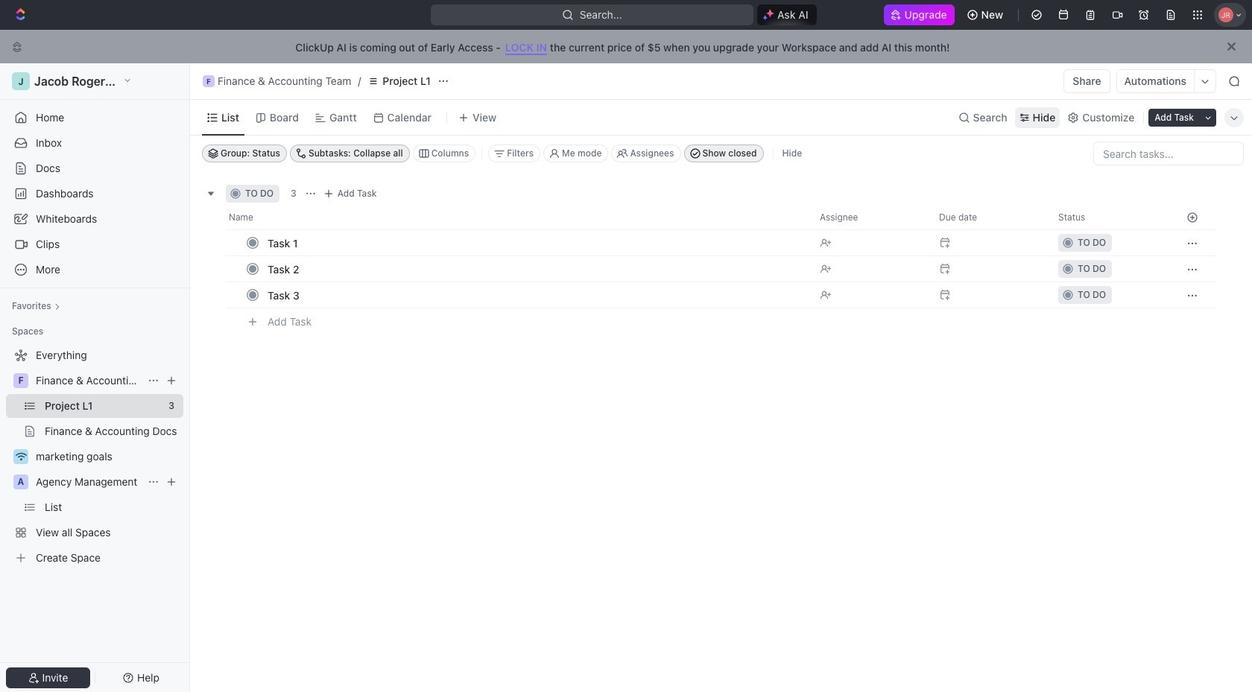 Task type: locate. For each thing, give the bounding box(es) containing it.
Search tasks... text field
[[1095, 142, 1244, 165]]

tree
[[6, 344, 183, 571]]

finance & accounting team, , element inside sidebar navigation
[[13, 374, 28, 389]]

tree inside sidebar navigation
[[6, 344, 183, 571]]

jacob rogers's workspace, , element
[[12, 72, 30, 90]]

finance & accounting team, , element
[[203, 75, 215, 87], [13, 374, 28, 389]]

1 vertical spatial finance & accounting team, , element
[[13, 374, 28, 389]]

0 horizontal spatial finance & accounting team, , element
[[13, 374, 28, 389]]

0 vertical spatial finance & accounting team, , element
[[203, 75, 215, 87]]

agency management, , element
[[13, 475, 28, 490]]

1 horizontal spatial finance & accounting team, , element
[[203, 75, 215, 87]]



Task type: vqa. For each thing, say whether or not it's contained in the screenshot.
page
no



Task type: describe. For each thing, give the bounding box(es) containing it.
wifi image
[[15, 453, 26, 462]]

sidebar navigation
[[0, 63, 193, 693]]



